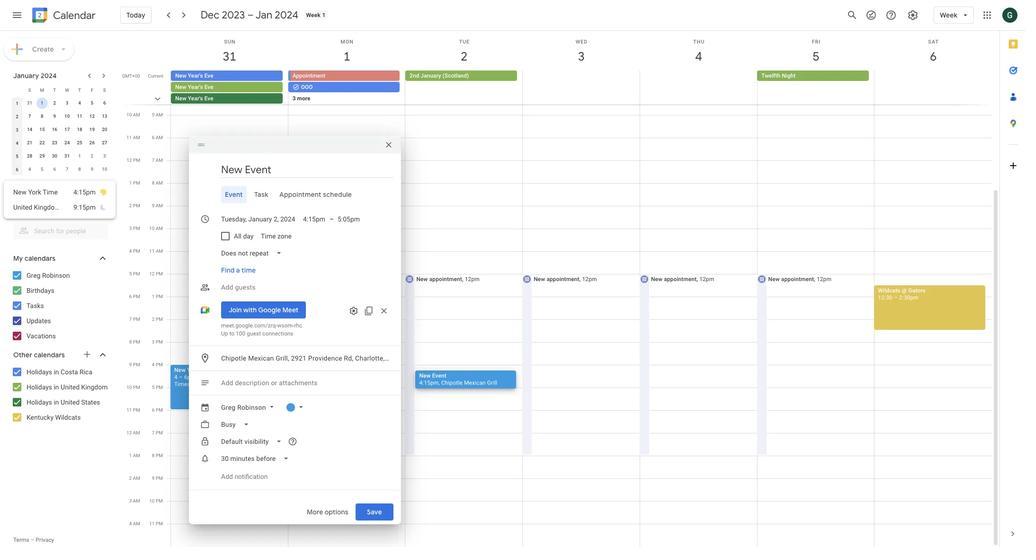 Task type: locate. For each thing, give the bounding box(es) containing it.
7 pm
[[129, 317, 140, 322], [152, 430, 163, 436]]

0 horizontal spatial 4 pm
[[129, 249, 140, 254]]

row containing 21
[[11, 136, 111, 150]]

1 vertical spatial 11 pm
[[149, 521, 163, 527]]

1 horizontal spatial wildcats
[[878, 287, 900, 294]]

calendars inside other calendars dropdown button
[[34, 351, 65, 359]]

tue
[[459, 39, 470, 45]]

in up kentucky wildcats
[[54, 399, 59, 406]]

1
[[322, 12, 326, 18], [343, 49, 350, 64], [41, 100, 43, 106], [16, 101, 18, 106], [78, 153, 81, 159], [129, 180, 132, 186], [152, 294, 155, 299], [129, 453, 132, 458]]

1 vertical spatial 7 pm
[[152, 430, 163, 436]]

year's inside new year's eve event 4 – 6pm times square
[[187, 367, 203, 374]]

4:15pm inside new event 4:15pm , chipotle mexican grill
[[419, 380, 439, 386]]

event inside new event 4:15pm , chipotle mexican grill
[[432, 373, 446, 379]]

event down up
[[215, 367, 229, 374]]

2 vertical spatial in
[[54, 399, 59, 406]]

0 horizontal spatial robinson
[[42, 272, 70, 279]]

11 am left 6 am
[[126, 135, 140, 140]]

26 element
[[86, 137, 98, 149]]

2 pm
[[129, 203, 140, 208], [152, 317, 163, 322]]

event inside button
[[225, 190, 243, 199]]

2024 up m
[[41, 72, 57, 80]]

terms link
[[13, 537, 29, 544]]

10 right 13
[[126, 112, 132, 117]]

event down usa
[[432, 373, 446, 379]]

1 vertical spatial united
[[61, 384, 80, 391]]

in for states
[[54, 399, 59, 406]]

Add title text field
[[221, 163, 394, 177]]

february 9 element
[[86, 164, 98, 175]]

list item up search for people text field
[[13, 200, 107, 215]]

chipotle mexican grill, 2921 providence rd, charlotte, nc 28211, usa button
[[217, 350, 433, 367]]

31
[[222, 49, 236, 64], [27, 100, 32, 106], [64, 153, 70, 159]]

week inside popup button
[[940, 11, 957, 19]]

1 vertical spatial kingdom
[[81, 384, 108, 391]]

column header
[[11, 83, 23, 97]]

add other calendars image
[[82, 350, 92, 359]]

united down costa
[[61, 384, 80, 391]]

chipotle inside dropdown button
[[221, 355, 246, 362]]

4:15pm inside list item
[[73, 188, 96, 196]]

1 vertical spatial 1 pm
[[152, 294, 163, 299]]

31 for the december 31 element
[[27, 100, 32, 106]]

3 12pm from the left
[[699, 276, 714, 283]]

list item
[[13, 185, 107, 200], [13, 200, 107, 215]]

0 horizontal spatial tab list
[[197, 186, 394, 203]]

0 horizontal spatial 2 pm
[[129, 203, 140, 208]]

row containing 31
[[11, 97, 111, 110]]

1 list item from the top
[[13, 185, 107, 200]]

row group
[[11, 97, 111, 176]]

1 vertical spatial wildcats
[[55, 414, 81, 421]]

holidays for holidays in united kingdom
[[27, 384, 52, 391]]

row group containing 31
[[11, 97, 111, 176]]

1 vertical spatial 12 pm
[[149, 271, 163, 277]]

robinson inside my calendars list
[[42, 272, 70, 279]]

holidays down 'other calendars'
[[27, 368, 52, 376]]

0 horizontal spatial 6 pm
[[129, 294, 140, 299]]

12 inside january 2024 grid
[[89, 114, 95, 119]]

2 vertical spatial holidays
[[27, 399, 52, 406]]

0 horizontal spatial 12 pm
[[127, 158, 140, 163]]

wed 3
[[576, 39, 588, 64]]

4:15pm
[[73, 188, 96, 196], [419, 380, 439, 386]]

grill
[[487, 380, 497, 386]]

calendars up holidays in costa rica
[[34, 351, 65, 359]]

row containing 14
[[11, 123, 111, 136]]

– up times in the bottom left of the page
[[179, 374, 183, 381]]

new inside list item
[[13, 188, 26, 196]]

11
[[77, 114, 82, 119], [126, 135, 132, 140], [149, 249, 154, 254], [127, 408, 132, 413], [149, 521, 155, 527]]

row containing new year's eve
[[167, 71, 1000, 127]]

google
[[258, 306, 281, 314]]

19
[[89, 127, 95, 132]]

add description or attachments
[[221, 379, 318, 387]]

calendars
[[25, 254, 56, 263], [34, 351, 65, 359]]

february 1 element
[[74, 151, 85, 162]]

holidays
[[27, 368, 52, 376], [27, 384, 52, 391], [27, 399, 52, 406]]

2 inside tue 2
[[460, 49, 467, 64]]

1 holidays from the top
[[27, 368, 52, 376]]

to element
[[330, 215, 334, 223]]

kingdom
[[34, 204, 60, 211], [81, 384, 108, 391]]

calendar heading
[[51, 9, 96, 22]]

time right york
[[43, 188, 58, 196]]

0 horizontal spatial mexican
[[248, 355, 274, 362]]

meet.google.com/zrq-
[[221, 322, 277, 329]]

23
[[52, 140, 57, 145]]

2 vertical spatial united
[[61, 399, 80, 406]]

holidays for holidays in costa rica
[[27, 368, 52, 376]]

0 horizontal spatial greg robinson
[[27, 272, 70, 279]]

28211,
[[398, 355, 418, 362]]

row
[[167, 1, 992, 547], [167, 71, 1000, 127], [11, 83, 111, 97], [11, 97, 111, 110], [11, 110, 111, 123], [11, 123, 111, 136], [11, 136, 111, 150], [11, 150, 111, 163], [11, 163, 111, 176]]

in
[[54, 368, 59, 376], [54, 384, 59, 391], [54, 399, 59, 406]]

6 inside the sat 6
[[929, 49, 936, 64]]

t right m
[[53, 87, 56, 93]]

1 vertical spatial chipotle
[[441, 380, 463, 386]]

greg robinson
[[27, 272, 70, 279], [221, 404, 266, 412]]

t right w at the left of page
[[78, 87, 81, 93]]

united kingdom time 9:15pm
[[13, 204, 96, 211]]

appointment
[[429, 276, 462, 283], [547, 276, 579, 283], [664, 276, 697, 283], [781, 276, 814, 283]]

rica
[[80, 368, 92, 376]]

list
[[4, 181, 116, 219]]

february 2 element
[[86, 151, 98, 162]]

chipotle left grill
[[441, 380, 463, 386]]

1 add from the top
[[221, 284, 233, 291]]

kingdom inside list item
[[34, 204, 60, 211]]

31 right 30
[[64, 153, 70, 159]]

calendar element
[[30, 6, 96, 27]]

24 element
[[61, 137, 73, 149]]

, inside new event 4:15pm , chipotle mexican grill
[[439, 380, 440, 386]]

0 vertical spatial 9 pm
[[129, 362, 140, 367]]

calendars inside my calendars dropdown button
[[25, 254, 56, 263]]

10 pm right 3 am
[[149, 499, 163, 504]]

1 horizontal spatial t
[[78, 87, 81, 93]]

privacy link
[[36, 537, 54, 544]]

4:15pm down usa
[[419, 380, 439, 386]]

0 horizontal spatial 11 pm
[[127, 408, 140, 413]]

calendar
[[53, 9, 96, 22]]

11 up 12 am
[[127, 408, 132, 413]]

grid
[[121, 1, 1000, 547]]

0 horizontal spatial 4:15pm
[[73, 188, 96, 196]]

terms – privacy
[[13, 537, 54, 544]]

column header inside january 2024 grid
[[11, 83, 23, 97]]

11 right "4 am"
[[149, 521, 155, 527]]

kingdom down new york time
[[34, 204, 60, 211]]

2 s from the left
[[103, 87, 106, 93]]

0 vertical spatial 4:15pm
[[73, 188, 96, 196]]

– inside wildcats @ gators 12:30 – 2:30pm
[[894, 295, 898, 301]]

1 vertical spatial 2 pm
[[152, 317, 163, 322]]

time up search for people text field
[[62, 204, 77, 211]]

holidays in united states
[[27, 399, 100, 406]]

february 6 element
[[49, 164, 60, 175]]

states
[[81, 399, 100, 406]]

3 holidays from the top
[[27, 399, 52, 406]]

2 vertical spatial 31
[[64, 153, 70, 159]]

1 horizontal spatial 5 pm
[[152, 385, 163, 390]]

t
[[53, 87, 56, 93], [78, 87, 81, 93]]

add inside button
[[221, 473, 233, 481]]

1 horizontal spatial mexican
[[464, 380, 486, 386]]

4:15pm up the '9:15pm'
[[73, 188, 96, 196]]

0 horizontal spatial january
[[13, 72, 39, 80]]

3 add from the top
[[221, 473, 233, 481]]

add guests button
[[217, 279, 394, 296]]

10 pm up 12 am
[[127, 385, 140, 390]]

2024 right jan
[[275, 9, 299, 22]]

0 vertical spatial kingdom
[[34, 204, 60, 211]]

3 more button
[[288, 93, 400, 104]]

15 element
[[36, 124, 48, 135]]

1 horizontal spatial week
[[940, 11, 957, 19]]

1 horizontal spatial 10 pm
[[149, 499, 163, 504]]

31 down sun
[[222, 49, 236, 64]]

2 add from the top
[[221, 379, 233, 387]]

united inside list item
[[13, 204, 32, 211]]

tab list
[[1000, 31, 1026, 521], [197, 186, 394, 203]]

time zone button
[[257, 228, 296, 245]]

guests
[[235, 284, 256, 291]]

row containing s
[[11, 83, 111, 97]]

mexican left grill,
[[248, 355, 274, 362]]

0 horizontal spatial 31
[[27, 100, 32, 106]]

3 new appointment , 12pm from the left
[[651, 276, 714, 283]]

united down york
[[13, 204, 32, 211]]

new inside new event 4:15pm , chipotle mexican grill
[[419, 373, 431, 379]]

11 down 9 am
[[149, 249, 154, 254]]

1 vertical spatial calendars
[[34, 351, 65, 359]]

add for add guests
[[221, 284, 233, 291]]

0 horizontal spatial 2024
[[41, 72, 57, 80]]

31 left 1 cell
[[27, 100, 32, 106]]

fri
[[812, 39, 821, 45]]

20 element
[[99, 124, 110, 135]]

holidays up kentucky
[[27, 399, 52, 406]]

guest
[[247, 331, 261, 337]]

0 vertical spatial 2024
[[275, 9, 299, 22]]

chipotle down to
[[221, 355, 246, 362]]

add notification
[[221, 473, 268, 481]]

0 horizontal spatial 10 pm
[[127, 385, 140, 390]]

9 am
[[152, 203, 163, 208]]

0 vertical spatial united
[[13, 204, 32, 211]]

wildcats
[[878, 287, 900, 294], [55, 414, 81, 421]]

3 inside wed 3
[[578, 49, 584, 64]]

11 pm up 12 am
[[127, 408, 140, 413]]

1 vertical spatial 10 pm
[[149, 499, 163, 504]]

january 2024 grid
[[9, 83, 111, 176]]

1 horizontal spatial s
[[103, 87, 106, 93]]

twelfth night button
[[757, 71, 869, 81]]

2 am
[[129, 476, 140, 481]]

0 horizontal spatial greg
[[27, 272, 40, 279]]

11 element
[[74, 111, 85, 122]]

1 horizontal spatial kingdom
[[81, 384, 108, 391]]

None search field
[[0, 219, 117, 240]]

28 element
[[24, 151, 35, 162]]

time inside button
[[261, 233, 276, 240]]

add
[[221, 284, 233, 291], [221, 379, 233, 387], [221, 473, 233, 481]]

row containing new appointment
[[167, 1, 992, 547]]

cell containing wildcats @ gators
[[874, 1, 992, 547]]

greg down description
[[221, 404, 236, 412]]

2 vertical spatial add
[[221, 473, 233, 481]]

0 vertical spatial add
[[221, 284, 233, 291]]

robinson down my calendars dropdown button
[[42, 272, 70, 279]]

0 vertical spatial wildcats
[[878, 287, 900, 294]]

add for add notification
[[221, 473, 233, 481]]

cell containing new year's eve
[[171, 71, 288, 127]]

2 12pm from the left
[[582, 276, 597, 283]]

1 t from the left
[[53, 87, 56, 93]]

0 vertical spatial 6 pm
[[129, 294, 140, 299]]

0 vertical spatial 10 am
[[126, 112, 140, 117]]

0 vertical spatial 3 pm
[[129, 226, 140, 231]]

1 horizontal spatial 31
[[64, 153, 70, 159]]

2
[[460, 49, 467, 64], [53, 100, 56, 106], [16, 114, 18, 119], [91, 153, 93, 159], [129, 203, 132, 208], [152, 317, 155, 322], [129, 476, 132, 481]]

0 horizontal spatial wildcats
[[55, 414, 81, 421]]

task
[[254, 190, 268, 199]]

17 element
[[61, 124, 73, 135]]

9
[[53, 114, 56, 119], [91, 167, 93, 172], [152, 203, 154, 208], [129, 362, 132, 367], [152, 476, 155, 481]]

tasks
[[27, 302, 44, 310]]

appointment
[[292, 72, 325, 79], [280, 190, 322, 199]]

appointment inside 'button'
[[280, 190, 322, 199]]

january inside button
[[421, 72, 441, 79]]

add down find
[[221, 284, 233, 291]]

time for york
[[43, 188, 58, 196]]

6 pm
[[129, 294, 140, 299], [152, 408, 163, 413]]

calendars right "my"
[[25, 254, 56, 263]]

2 holidays from the top
[[27, 384, 52, 391]]

grid containing 31
[[121, 1, 1000, 547]]

1 horizontal spatial 10 am
[[149, 226, 163, 231]]

0 vertical spatial 7 pm
[[129, 317, 140, 322]]

mexican left grill
[[464, 380, 486, 386]]

2 list item from the top
[[13, 200, 107, 215]]

1 horizontal spatial 4 pm
[[152, 362, 163, 367]]

0 horizontal spatial week
[[306, 12, 321, 18]]

11 right 10 element
[[77, 114, 82, 119]]

greg robinson down description
[[221, 404, 266, 412]]

greg robinson up "birthdays" on the left
[[27, 272, 70, 279]]

11 pm right "4 am"
[[149, 521, 163, 527]]

new event 4:15pm , chipotle mexican grill
[[419, 373, 497, 386]]

8
[[41, 114, 43, 119], [78, 167, 81, 172], [152, 180, 154, 186], [129, 340, 132, 345], [152, 453, 155, 458]]

1 vertical spatial 5 pm
[[152, 385, 163, 390]]

robinson down description
[[237, 404, 266, 412]]

0 vertical spatial appointment
[[292, 72, 325, 79]]

2nd
[[410, 72, 419, 79]]

0 vertical spatial 11 am
[[126, 135, 140, 140]]

0 horizontal spatial 8 pm
[[129, 340, 140, 345]]

appointment up the ooo
[[292, 72, 325, 79]]

with
[[243, 306, 257, 314]]

1 vertical spatial 9 pm
[[152, 476, 163, 481]]

3 new year's eve button from the top
[[171, 93, 283, 104]]

january
[[13, 72, 39, 80], [421, 72, 441, 79]]

appointment inside button
[[292, 72, 325, 79]]

1 in from the top
[[54, 368, 59, 376]]

week for week
[[940, 11, 957, 19]]

None field
[[217, 245, 290, 262], [217, 416, 257, 433], [217, 433, 290, 450], [217, 450, 297, 467], [217, 245, 290, 262], [217, 416, 257, 433], [217, 433, 290, 450], [217, 450, 297, 467]]

connections
[[262, 331, 293, 337]]

united down 'holidays in united kingdom'
[[61, 399, 80, 406]]

31 element
[[61, 151, 73, 162]]

1 horizontal spatial 4:15pm
[[419, 380, 439, 386]]

3 appointment from the left
[[664, 276, 697, 283]]

1 vertical spatial 6 pm
[[152, 408, 163, 413]]

4 inside new year's eve event 4 – 6pm times square
[[174, 374, 178, 381]]

0 vertical spatial 10 pm
[[127, 385, 140, 390]]

all day
[[234, 233, 254, 240]]

10 up 12 am
[[127, 385, 132, 390]]

in down holidays in costa rica
[[54, 384, 59, 391]]

0 horizontal spatial time
[[43, 188, 58, 196]]

wildcats inside wildcats @ gators 12:30 – 2:30pm
[[878, 287, 900, 294]]

11 am down 9 am
[[149, 249, 163, 254]]

s right f
[[103, 87, 106, 93]]

row containing 28
[[11, 150, 111, 163]]

greg up "birthdays" on the left
[[27, 272, 40, 279]]

0 horizontal spatial 5 pm
[[129, 271, 140, 277]]

night
[[782, 72, 796, 79]]

my calendars list
[[2, 268, 117, 344]]

(scotland)
[[443, 72, 469, 79]]

0 vertical spatial 11 pm
[[127, 408, 140, 413]]

2 inside february 2 element
[[91, 153, 93, 159]]

11 pm
[[127, 408, 140, 413], [149, 521, 163, 527]]

1 vertical spatial appointment
[[280, 190, 322, 199]]

1 vertical spatial in
[[54, 384, 59, 391]]

row containing 4
[[11, 163, 111, 176]]

3 am
[[129, 499, 140, 504]]

2 vertical spatial time
[[261, 233, 276, 240]]

0 horizontal spatial 11 am
[[126, 135, 140, 140]]

,
[[462, 276, 463, 283], [579, 276, 581, 283], [697, 276, 698, 283], [814, 276, 815, 283], [439, 380, 440, 386]]

1 horizontal spatial robinson
[[237, 404, 266, 412]]

cell containing new year's eve event
[[170, 1, 288, 547]]

1 horizontal spatial greg robinson
[[221, 404, 266, 412]]

– left jan
[[247, 9, 254, 22]]

2 in from the top
[[54, 384, 59, 391]]

add left description
[[221, 379, 233, 387]]

4 link
[[688, 46, 710, 68]]

18 element
[[74, 124, 85, 135]]

s left m
[[28, 87, 31, 93]]

–
[[247, 9, 254, 22], [330, 215, 334, 223], [894, 295, 898, 301], [179, 374, 183, 381], [31, 537, 34, 544]]

1 vertical spatial holidays
[[27, 384, 52, 391]]

january up the december 31 element
[[13, 72, 39, 80]]

3 more
[[292, 95, 310, 102]]

in for rica
[[54, 368, 59, 376]]

kingdom up states
[[81, 384, 108, 391]]

10 am down 9 am
[[149, 226, 163, 231]]

other
[[13, 351, 32, 359]]

2 new year's eve button from the top
[[171, 82, 283, 92]]

add inside dropdown button
[[221, 284, 233, 291]]

0 vertical spatial 2 pm
[[129, 203, 140, 208]]

10 am left 5 am
[[126, 112, 140, 117]]

2 horizontal spatial 31
[[222, 49, 236, 64]]

event left task button
[[225, 190, 243, 199]]

1 horizontal spatial 2024
[[275, 9, 299, 22]]

february 8 element
[[74, 164, 85, 175]]

in left costa
[[54, 368, 59, 376]]

wildcats up 12:30
[[878, 287, 900, 294]]

0 vertical spatial greg robinson
[[27, 272, 70, 279]]

appointment down add title text box
[[280, 190, 322, 199]]

0 horizontal spatial chipotle
[[221, 355, 246, 362]]

3 in from the top
[[54, 399, 59, 406]]

holidays down holidays in costa rica
[[27, 384, 52, 391]]

2023
[[222, 9, 245, 22]]

holidays in united kingdom
[[27, 384, 108, 391]]

23 element
[[49, 137, 60, 149]]

1 vertical spatial 31
[[27, 100, 32, 106]]

2024
[[275, 9, 299, 22], [41, 72, 57, 80]]

new
[[175, 72, 187, 79], [175, 84, 187, 90], [175, 95, 187, 102], [13, 188, 26, 196], [416, 276, 428, 283], [534, 276, 545, 283], [651, 276, 663, 283], [768, 276, 780, 283], [174, 367, 186, 374], [419, 373, 431, 379]]

row group inside january 2024 grid
[[11, 97, 111, 176]]

1 horizontal spatial 7 pm
[[152, 430, 163, 436]]

30 element
[[49, 151, 60, 162]]

2 horizontal spatial time
[[261, 233, 276, 240]]

– right 12:30
[[894, 295, 898, 301]]

week button
[[934, 4, 974, 27]]

united for holidays in united states
[[61, 399, 80, 406]]

7 am
[[152, 158, 163, 163]]

time left zone
[[261, 233, 276, 240]]

add left notification
[[221, 473, 233, 481]]

january right 2nd
[[421, 72, 441, 79]]

in for kingdom
[[54, 384, 59, 391]]

5 pm
[[129, 271, 140, 277], [152, 385, 163, 390]]

10 right 3 am
[[149, 499, 155, 504]]

2 new appointment , 12pm from the left
[[534, 276, 597, 283]]

0 vertical spatial 4 pm
[[129, 249, 140, 254]]

list item up 'united kingdom time 9:15pm'
[[13, 185, 107, 200]]

wildcats down holidays in united states
[[55, 414, 81, 421]]

0 horizontal spatial t
[[53, 87, 56, 93]]

16
[[52, 127, 57, 132]]

cell
[[170, 1, 288, 547], [287, 1, 406, 547], [405, 1, 523, 547], [522, 1, 640, 547], [639, 1, 757, 547], [757, 1, 875, 547], [874, 1, 992, 547], [171, 71, 288, 127], [288, 71, 405, 127], [523, 71, 640, 127], [640, 71, 757, 127], [874, 71, 992, 127]]

2 vertical spatial new year's eve button
[[171, 93, 283, 104]]

1 inside mon 1
[[343, 49, 350, 64]]

mexican inside chipotle mexican grill, 2921 providence rd, charlotte, nc 28211, usa dropdown button
[[248, 355, 274, 362]]

4 12pm from the left
[[817, 276, 832, 283]]

0 horizontal spatial s
[[28, 87, 31, 93]]

14 element
[[24, 124, 35, 135]]

0 vertical spatial 12 pm
[[127, 158, 140, 163]]



Task type: describe. For each thing, give the bounding box(es) containing it.
1 appointment from the left
[[429, 276, 462, 283]]

wildcats inside other calendars list
[[55, 414, 81, 421]]

1 vertical spatial 2024
[[41, 72, 57, 80]]

february 5 element
[[36, 164, 48, 175]]

1 s from the left
[[28, 87, 31, 93]]

square
[[192, 381, 210, 388]]

february 4 element
[[24, 164, 35, 175]]

charlotte,
[[355, 355, 385, 362]]

york
[[28, 188, 41, 196]]

1 vertical spatial greg
[[221, 404, 236, 412]]

appointment for appointment
[[292, 72, 325, 79]]

22
[[39, 140, 45, 145]]

13 element
[[99, 111, 110, 122]]

vacations
[[27, 332, 56, 340]]

dec
[[201, 9, 219, 22]]

11 inside january 2024 grid
[[77, 114, 82, 119]]

usa
[[420, 355, 433, 362]]

31 for 31 element
[[64, 153, 70, 159]]

sun
[[224, 39, 235, 45]]

3 link
[[571, 46, 592, 68]]

5 am
[[152, 112, 163, 117]]

create button
[[4, 38, 74, 61]]

gators
[[908, 287, 926, 294]]

january 2024
[[13, 72, 57, 80]]

1 horizontal spatial 9 pm
[[152, 476, 163, 481]]

twelfth
[[761, 72, 780, 79]]

18
[[77, 127, 82, 132]]

– inside new year's eve event 4 – 6pm times square
[[179, 374, 183, 381]]

0 horizontal spatial 10 am
[[126, 112, 140, 117]]

find
[[221, 266, 235, 275]]

create
[[32, 45, 54, 54]]

list containing new york time
[[4, 181, 116, 219]]

find a time
[[221, 266, 256, 275]]

– right start time text box at the left of the page
[[330, 215, 334, 223]]

new inside new year's eve event 4 – 6pm times square
[[174, 367, 186, 374]]

0 horizontal spatial 1 pm
[[129, 180, 140, 186]]

1 12pm from the left
[[465, 276, 480, 283]]

End time text field
[[338, 211, 360, 228]]

6 link
[[923, 46, 944, 68]]

birthdays
[[27, 287, 54, 295]]

to
[[229, 331, 234, 337]]

new year's eve new year's eve new year's eve
[[175, 72, 213, 102]]

29 element
[[36, 151, 48, 162]]

@
[[902, 287, 907, 294]]

2 t from the left
[[78, 87, 81, 93]]

rd,
[[344, 355, 353, 362]]

mexican inside new event 4:15pm , chipotle mexican grill
[[464, 380, 486, 386]]

calendars for my calendars
[[25, 254, 56, 263]]

event inside new year's eve event 4 – 6pm times square
[[215, 367, 229, 374]]

appointment schedule
[[280, 190, 352, 199]]

11 right the 27
[[126, 135, 132, 140]]

1 vertical spatial 10 am
[[149, 226, 163, 231]]

1 vertical spatial 11 am
[[149, 249, 163, 254]]

0 horizontal spatial 3 pm
[[129, 226, 140, 231]]

m
[[40, 87, 44, 93]]

february 10 element
[[99, 164, 110, 175]]

kingdom inside other calendars list
[[81, 384, 108, 391]]

attachments
[[279, 379, 318, 387]]

1 vertical spatial 4 pm
[[152, 362, 163, 367]]

13
[[102, 114, 107, 119]]

15
[[39, 127, 45, 132]]

8 am
[[152, 180, 163, 186]]

Search for people text field
[[19, 223, 102, 240]]

21 element
[[24, 137, 35, 149]]

day
[[243, 233, 254, 240]]

0 horizontal spatial 7 pm
[[129, 317, 140, 322]]

costa
[[61, 368, 78, 376]]

main drawer image
[[11, 9, 23, 21]]

mon 1
[[341, 39, 354, 64]]

31 inside grid
[[222, 49, 236, 64]]

1 horizontal spatial 1 pm
[[152, 294, 163, 299]]

5 link
[[805, 46, 827, 68]]

31 link
[[219, 46, 240, 68]]

10 element
[[61, 111, 73, 122]]

1 am
[[129, 453, 140, 458]]

4 am
[[129, 521, 140, 527]]

schedule
[[323, 190, 352, 199]]

appointment for appointment schedule
[[280, 190, 322, 199]]

4 new appointment , 12pm from the left
[[768, 276, 832, 283]]

2 link
[[453, 46, 475, 68]]

tab list containing event
[[197, 186, 394, 203]]

my calendars button
[[2, 251, 117, 266]]

mon
[[341, 39, 354, 45]]

1 inside cell
[[41, 100, 43, 106]]

0 vertical spatial 5 pm
[[129, 271, 140, 277]]

appointment button
[[290, 71, 400, 81]]

10 left 11 element on the left top of the page
[[64, 114, 70, 119]]

w
[[65, 87, 69, 93]]

2nd january (scotland)
[[410, 72, 469, 79]]

Start date text field
[[221, 214, 295, 225]]

Start time text field
[[303, 211, 326, 228]]

ooo button
[[288, 82, 400, 92]]

2:30pm
[[899, 295, 919, 301]]

new year's eve event 4 – 6pm times square
[[174, 367, 229, 388]]

twelfth night
[[761, 72, 796, 79]]

dec 2023 – jan 2024
[[201, 9, 299, 22]]

join with google meet link
[[221, 302, 306, 319]]

description
[[235, 379, 269, 387]]

meet
[[282, 306, 298, 314]]

1 new year's eve button from the top
[[171, 71, 283, 81]]

meet.google.com/zrq-wsom-rhc up to 100 guest connections
[[221, 322, 302, 337]]

1 link
[[336, 46, 358, 68]]

privacy
[[36, 537, 54, 544]]

list item containing united kingdom time
[[13, 200, 107, 215]]

find a time button
[[217, 262, 260, 279]]

week for week 1
[[306, 12, 321, 18]]

zone
[[278, 233, 292, 240]]

9:15pm
[[73, 204, 96, 211]]

join with google meet
[[229, 306, 298, 314]]

cell containing appointment
[[288, 71, 405, 127]]

1 new appointment , 12pm from the left
[[416, 276, 480, 283]]

more
[[297, 95, 310, 102]]

calendars for other calendars
[[34, 351, 65, 359]]

2 appointment from the left
[[547, 276, 579, 283]]

event button
[[221, 186, 247, 203]]

my
[[13, 254, 23, 263]]

1 cell
[[36, 97, 48, 110]]

kentucky
[[27, 414, 54, 421]]

19 element
[[86, 124, 98, 135]]

add for add description or attachments
[[221, 379, 233, 387]]

22 element
[[36, 137, 48, 149]]

greg inside my calendars list
[[27, 272, 40, 279]]

1 horizontal spatial 8 pm
[[152, 453, 163, 458]]

5 inside fri 5
[[812, 49, 819, 64]]

27 element
[[99, 137, 110, 149]]

30
[[52, 153, 57, 159]]

3 inside button
[[292, 95, 296, 102]]

row containing 7
[[11, 110, 111, 123]]

greg robinson inside my calendars list
[[27, 272, 70, 279]]

– right terms link
[[31, 537, 34, 544]]

4 inside thu 4
[[695, 49, 702, 64]]

16 element
[[49, 124, 60, 135]]

0 vertical spatial 8 pm
[[129, 340, 140, 345]]

10 right february 9 element
[[102, 167, 107, 172]]

1 horizontal spatial 12 pm
[[149, 271, 163, 277]]

february 7 element
[[61, 164, 73, 175]]

add guests
[[221, 284, 256, 291]]

1 horizontal spatial 11 pm
[[149, 521, 163, 527]]

chipotle inside new event 4:15pm , chipotle mexican grill
[[441, 380, 463, 386]]

1 vertical spatial greg robinson
[[221, 404, 266, 412]]

27
[[102, 140, 107, 145]]

settings menu image
[[907, 9, 919, 21]]

wildcats @ gators 12:30 – 2:30pm
[[878, 287, 926, 301]]

time
[[242, 266, 256, 275]]

0 horizontal spatial 9 pm
[[129, 362, 140, 367]]

thu 4
[[693, 39, 705, 64]]

providence
[[308, 355, 342, 362]]

all
[[234, 233, 241, 240]]

other calendars list
[[2, 365, 117, 425]]

february 3 element
[[99, 151, 110, 162]]

sun 31
[[222, 39, 236, 64]]

list item containing new york time
[[13, 185, 107, 200]]

1 horizontal spatial 2 pm
[[152, 317, 163, 322]]

time for kingdom
[[62, 204, 77, 211]]

wed
[[576, 39, 588, 45]]

grill,
[[276, 355, 289, 362]]

f
[[91, 87, 93, 93]]

10 down 9 am
[[149, 226, 154, 231]]

task button
[[250, 186, 272, 203]]

eve inside new year's eve event 4 – 6pm times square
[[204, 367, 213, 374]]

2921
[[291, 355, 306, 362]]

united for holidays in united kingdom
[[61, 384, 80, 391]]

1 horizontal spatial 3 pm
[[152, 340, 163, 345]]

row inside grid
[[167, 71, 1000, 127]]

a
[[236, 266, 240, 275]]

holidays in costa rica
[[27, 368, 92, 376]]

1 horizontal spatial tab list
[[1000, 31, 1026, 521]]

holidays for holidays in united states
[[27, 399, 52, 406]]

4 appointment from the left
[[781, 276, 814, 283]]

3 inside 'element'
[[103, 153, 106, 159]]

december 31 element
[[24, 98, 35, 109]]

nc
[[386, 355, 396, 362]]

26
[[89, 140, 95, 145]]

12 element
[[86, 111, 98, 122]]

25 element
[[74, 137, 85, 149]]

updates
[[27, 317, 51, 325]]



Task type: vqa. For each thing, say whether or not it's contained in the screenshot.
february 9 element
yes



